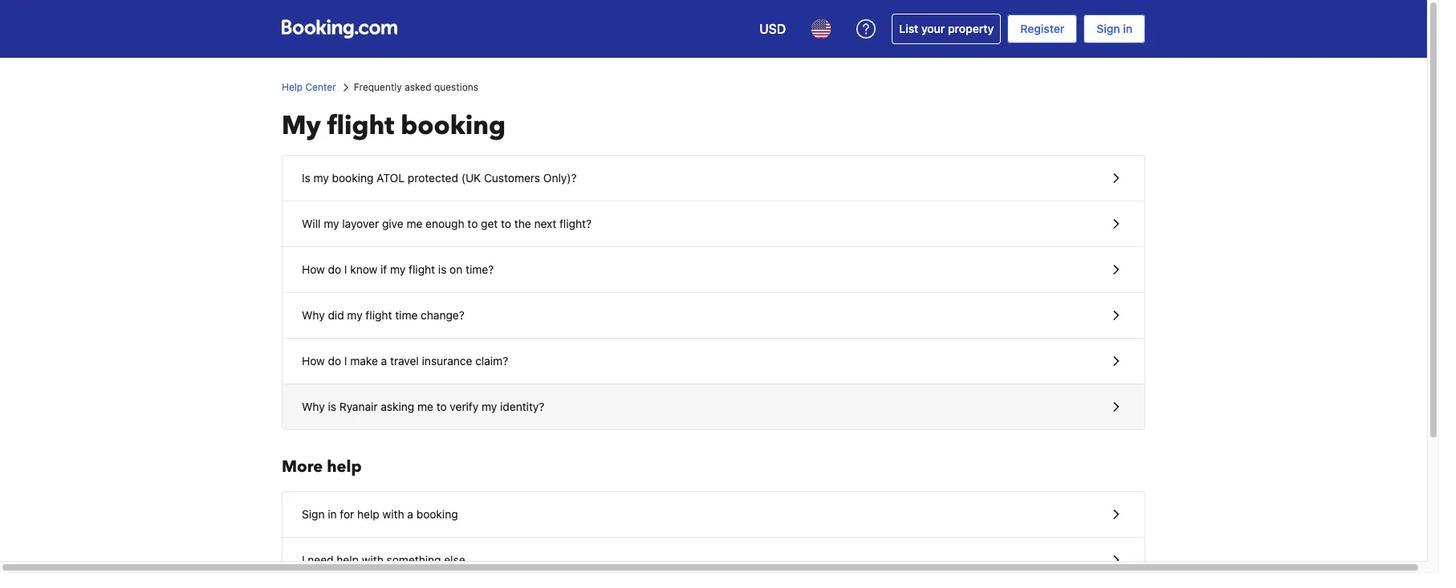 Task type: describe. For each thing, give the bounding box(es) containing it.
with inside button
[[383, 507, 404, 521]]

atol
[[377, 171, 405, 185]]

frequently asked questions
[[354, 81, 478, 93]]

frequently
[[354, 81, 402, 93]]

property
[[948, 22, 994, 35]]

next
[[534, 217, 556, 230]]

2 vertical spatial i
[[302, 553, 305, 567]]

0 vertical spatial help
[[327, 456, 362, 478]]

why is ryanair asking me to verify my identity?
[[302, 400, 545, 413]]

help inside button
[[357, 507, 380, 521]]

my flight booking
[[282, 108, 506, 144]]

time
[[395, 308, 418, 322]]

0 vertical spatial flight
[[327, 108, 394, 144]]

give
[[382, 217, 404, 230]]

flight inside button
[[409, 263, 435, 276]]

me for asking
[[417, 400, 433, 413]]

why is ryanair asking me to verify my identity? button
[[283, 385, 1145, 429]]

i need help with something else button
[[283, 538, 1145, 573]]

something
[[387, 553, 441, 567]]

is inside "how do i know if my flight is on time?" button
[[438, 263, 447, 276]]

flight?
[[560, 217, 592, 230]]

sign for sign in for help with a booking
[[302, 507, 325, 521]]

do for know
[[328, 263, 341, 276]]

booking for flight
[[401, 108, 506, 144]]

on
[[450, 263, 463, 276]]

is my booking atol protected (uk customers only)?
[[302, 171, 577, 185]]

booking inside button
[[416, 507, 458, 521]]

list
[[899, 22, 919, 35]]

sign in
[[1097, 22, 1133, 35]]

time?
[[466, 263, 494, 276]]

my right is at the left top of the page
[[314, 171, 329, 185]]

i need help with something else
[[302, 553, 465, 567]]

my inside button
[[390, 263, 406, 276]]

2 horizontal spatial to
[[501, 217, 511, 230]]

why did my flight time change? button
[[283, 293, 1145, 339]]

if
[[381, 263, 387, 276]]

with inside button
[[362, 553, 384, 567]]

will my layover give me enough to get to the next flight? button
[[283, 201, 1145, 247]]

get
[[481, 217, 498, 230]]

help center button
[[282, 80, 336, 95]]

why for why is ryanair asking me to verify my identity?
[[302, 400, 325, 413]]

a inside button
[[407, 507, 413, 521]]

me for give
[[407, 217, 423, 230]]

identity?
[[500, 400, 545, 413]]

register
[[1021, 22, 1065, 35]]

for
[[340, 507, 354, 521]]

enough
[[426, 217, 464, 230]]

change?
[[421, 308, 465, 322]]

(uk
[[461, 171, 481, 185]]

list your property link
[[892, 14, 1001, 44]]

will my layover give me enough to get to the next flight?
[[302, 217, 592, 230]]

sign in link
[[1084, 14, 1146, 43]]

a inside button
[[381, 354, 387, 368]]



Task type: vqa. For each thing, say whether or not it's contained in the screenshot.
the property
yes



Task type: locate. For each thing, give the bounding box(es) containing it.
with right the for
[[383, 507, 404, 521]]

1 vertical spatial i
[[344, 354, 347, 368]]

my
[[282, 108, 321, 144]]

to
[[468, 217, 478, 230], [501, 217, 511, 230], [436, 400, 447, 413]]

1 vertical spatial help
[[357, 507, 380, 521]]

claim?
[[475, 354, 508, 368]]

booking inside button
[[332, 171, 374, 185]]

make
[[350, 354, 378, 368]]

why left ryanair
[[302, 400, 325, 413]]

1 vertical spatial me
[[417, 400, 433, 413]]

need
[[308, 553, 334, 567]]

the
[[514, 217, 531, 230]]

with
[[383, 507, 404, 521], [362, 553, 384, 567]]

1 vertical spatial flight
[[409, 263, 435, 276]]

help right the for
[[357, 507, 380, 521]]

my right if on the top left
[[390, 263, 406, 276]]

1 vertical spatial sign
[[302, 507, 325, 521]]

more
[[282, 456, 323, 478]]

1 vertical spatial a
[[407, 507, 413, 521]]

me
[[407, 217, 423, 230], [417, 400, 433, 413]]

sign right register
[[1097, 22, 1120, 35]]

i for make
[[344, 354, 347, 368]]

1 horizontal spatial in
[[1123, 22, 1133, 35]]

me inside 'button'
[[407, 217, 423, 230]]

i left make
[[344, 354, 347, 368]]

0 vertical spatial why
[[302, 308, 325, 322]]

do for make
[[328, 354, 341, 368]]

a up something
[[407, 507, 413, 521]]

me inside button
[[417, 400, 433, 413]]

customers
[[484, 171, 540, 185]]

help inside button
[[337, 553, 359, 567]]

2 do from the top
[[328, 354, 341, 368]]

in for sign in for help with a booking
[[328, 507, 337, 521]]

with left something
[[362, 553, 384, 567]]

2 how from the top
[[302, 354, 325, 368]]

help
[[327, 456, 362, 478], [357, 507, 380, 521], [337, 553, 359, 567]]

asking
[[381, 400, 414, 413]]

0 vertical spatial is
[[438, 263, 447, 276]]

0 vertical spatial do
[[328, 263, 341, 276]]

do left "know"
[[328, 263, 341, 276]]

a
[[381, 354, 387, 368], [407, 507, 413, 521]]

in inside button
[[328, 507, 337, 521]]

is
[[438, 263, 447, 276], [328, 400, 336, 413]]

why left did
[[302, 308, 325, 322]]

how do i make a travel insurance claim? button
[[283, 339, 1145, 385]]

in for sign in
[[1123, 22, 1133, 35]]

will
[[302, 217, 321, 230]]

why
[[302, 308, 325, 322], [302, 400, 325, 413]]

sign
[[1097, 22, 1120, 35], [302, 507, 325, 521]]

to left 'the'
[[501, 217, 511, 230]]

i
[[344, 263, 347, 276], [344, 354, 347, 368], [302, 553, 305, 567]]

i for know
[[344, 263, 347, 276]]

1 vertical spatial how
[[302, 354, 325, 368]]

in
[[1123, 22, 1133, 35], [328, 507, 337, 521]]

booking.com online hotel reservations image
[[282, 19, 397, 39]]

help
[[282, 81, 303, 93]]

my right did
[[347, 308, 363, 322]]

how inside button
[[302, 354, 325, 368]]

how do i make a travel insurance claim?
[[302, 354, 508, 368]]

sign in for help with a booking link
[[283, 492, 1145, 537]]

register link
[[1008, 14, 1078, 43]]

is
[[302, 171, 310, 185]]

0 vertical spatial with
[[383, 507, 404, 521]]

0 vertical spatial me
[[407, 217, 423, 230]]

0 horizontal spatial a
[[381, 354, 387, 368]]

i inside button
[[344, 354, 347, 368]]

usd
[[760, 22, 786, 36]]

how
[[302, 263, 325, 276], [302, 354, 325, 368]]

is inside why is ryanair asking me to verify my identity? button
[[328, 400, 336, 413]]

my right will
[[324, 217, 339, 230]]

1 vertical spatial why
[[302, 400, 325, 413]]

my right verify
[[482, 400, 497, 413]]

1 horizontal spatial sign
[[1097, 22, 1120, 35]]

0 vertical spatial i
[[344, 263, 347, 276]]

is my booking atol protected (uk customers only)? button
[[283, 156, 1145, 201]]

do left make
[[328, 354, 341, 368]]

verify
[[450, 400, 479, 413]]

ryanair
[[339, 400, 378, 413]]

0 horizontal spatial is
[[328, 400, 336, 413]]

2 vertical spatial flight
[[366, 308, 392, 322]]

is left the on
[[438, 263, 447, 276]]

to left get
[[468, 217, 478, 230]]

1 horizontal spatial a
[[407, 507, 413, 521]]

i left "know"
[[344, 263, 347, 276]]

did
[[328, 308, 344, 322]]

flight
[[327, 108, 394, 144], [409, 263, 435, 276], [366, 308, 392, 322]]

booking down questions
[[401, 108, 506, 144]]

1 vertical spatial booking
[[332, 171, 374, 185]]

i left need
[[302, 553, 305, 567]]

flight left the on
[[409, 263, 435, 276]]

how do i know if my flight is on time?
[[302, 263, 494, 276]]

2 vertical spatial help
[[337, 553, 359, 567]]

to left verify
[[436, 400, 447, 413]]

sign inside sign in for help with a booking link
[[302, 507, 325, 521]]

protected
[[408, 171, 458, 185]]

help center
[[282, 81, 336, 93]]

sign in for help with a booking button
[[283, 492, 1145, 538]]

why for why did my flight time change?
[[302, 308, 325, 322]]

sign in for help with a booking
[[302, 507, 458, 521]]

1 horizontal spatial is
[[438, 263, 447, 276]]

know
[[350, 263, 378, 276]]

more help
[[282, 456, 362, 478]]

do
[[328, 263, 341, 276], [328, 354, 341, 368]]

is left ryanair
[[328, 400, 336, 413]]

flight down the frequently
[[327, 108, 394, 144]]

flight inside button
[[366, 308, 392, 322]]

1 horizontal spatial to
[[468, 217, 478, 230]]

my inside 'button'
[[324, 217, 339, 230]]

0 vertical spatial sign
[[1097, 22, 1120, 35]]

0 vertical spatial in
[[1123, 22, 1133, 35]]

0 horizontal spatial in
[[328, 507, 337, 521]]

how left make
[[302, 354, 325, 368]]

1 vertical spatial with
[[362, 553, 384, 567]]

0 horizontal spatial sign
[[302, 507, 325, 521]]

booking up else in the bottom of the page
[[416, 507, 458, 521]]

how for how do i know if my flight is on time?
[[302, 263, 325, 276]]

1 how from the top
[[302, 263, 325, 276]]

else
[[444, 553, 465, 567]]

2 why from the top
[[302, 400, 325, 413]]

center
[[305, 81, 336, 93]]

to inside button
[[436, 400, 447, 413]]

sign for sign in
[[1097, 22, 1120, 35]]

booking for my
[[332, 171, 374, 185]]

your
[[922, 22, 945, 35]]

asked
[[405, 81, 432, 93]]

1 vertical spatial do
[[328, 354, 341, 368]]

layover
[[342, 217, 379, 230]]

me right asking
[[417, 400, 433, 413]]

usd button
[[750, 10, 796, 48]]

0 vertical spatial how
[[302, 263, 325, 276]]

insurance
[[422, 354, 472, 368]]

travel
[[390, 354, 419, 368]]

why did my flight time change?
[[302, 308, 465, 322]]

how down will
[[302, 263, 325, 276]]

help right need
[[337, 553, 359, 567]]

sign left the for
[[302, 507, 325, 521]]

flight left 'time'
[[366, 308, 392, 322]]

help right more
[[327, 456, 362, 478]]

1 why from the top
[[302, 308, 325, 322]]

1 do from the top
[[328, 263, 341, 276]]

questions
[[434, 81, 478, 93]]

0 horizontal spatial to
[[436, 400, 447, 413]]

how for how do i make a travel insurance claim?
[[302, 354, 325, 368]]

do inside button
[[328, 263, 341, 276]]

booking
[[401, 108, 506, 144], [332, 171, 374, 185], [416, 507, 458, 521]]

0 vertical spatial a
[[381, 354, 387, 368]]

do inside button
[[328, 354, 341, 368]]

me right the give
[[407, 217, 423, 230]]

how do i know if my flight is on time? button
[[283, 247, 1145, 293]]

booking left atol
[[332, 171, 374, 185]]

list your property
[[899, 22, 994, 35]]

1 vertical spatial in
[[328, 507, 337, 521]]

a right make
[[381, 354, 387, 368]]

0 vertical spatial booking
[[401, 108, 506, 144]]

my
[[314, 171, 329, 185], [324, 217, 339, 230], [390, 263, 406, 276], [347, 308, 363, 322], [482, 400, 497, 413]]

only)?
[[543, 171, 577, 185]]

1 vertical spatial is
[[328, 400, 336, 413]]

how inside button
[[302, 263, 325, 276]]

2 vertical spatial booking
[[416, 507, 458, 521]]



